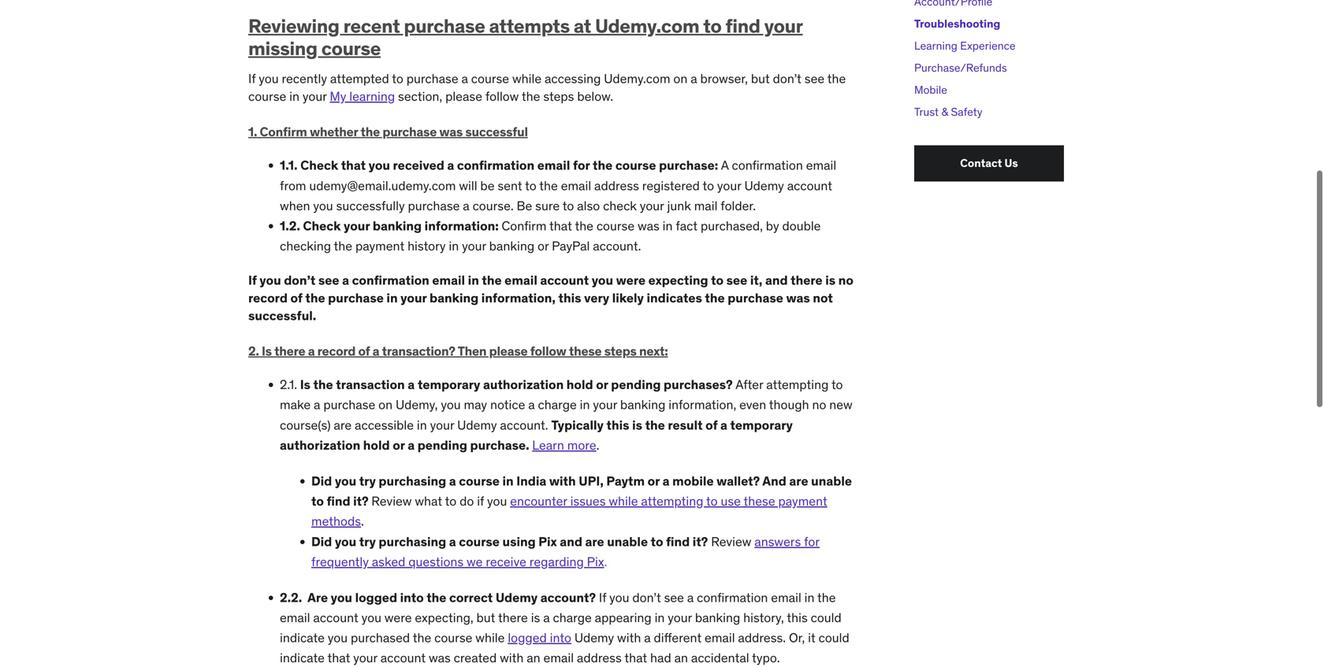 Task type: locate. For each thing, give the bounding box(es) containing it.
of
[[290, 290, 303, 306], [358, 343, 370, 359], [706, 417, 718, 433]]

0 vertical spatial is
[[826, 273, 836, 289]]

2 horizontal spatial there
[[791, 273, 823, 289]]

1 indicate from the top
[[280, 630, 325, 647]]

review what to do if you
[[372, 494, 510, 510]]

you right if
[[487, 494, 507, 510]]

expecting
[[649, 273, 708, 289]]

. up frequently
[[361, 514, 364, 530]]

0 vertical spatial these
[[569, 343, 602, 359]]

udemy,
[[396, 397, 438, 413]]

junk
[[667, 198, 691, 214]]

was left not
[[786, 290, 810, 306]]

0 vertical spatial attempting
[[766, 377, 829, 393]]

confirm down the be
[[502, 218, 547, 234]]

while inside if you don't see a confirmation email in the email account you were expecting, but there is a charge appearing in your banking history, this could indicate you purchased the course while
[[476, 630, 505, 647]]

email
[[537, 157, 570, 174], [806, 157, 837, 174], [561, 178, 591, 194], [432, 273, 465, 289], [505, 273, 538, 289], [771, 590, 802, 606], [280, 610, 310, 626], [705, 630, 735, 647], [544, 651, 574, 667]]

a right notice
[[528, 397, 535, 413]]

of right 'result'
[[706, 417, 718, 433]]

0 vertical spatial temporary
[[418, 377, 480, 393]]

is up not
[[826, 273, 836, 289]]

could
[[811, 610, 842, 626], [819, 630, 850, 647]]

were for expecting,
[[385, 610, 412, 626]]

1 vertical spatial temporary
[[730, 417, 793, 433]]

payment down 1.2. check your banking information:
[[355, 238, 405, 254]]

check up "checking"
[[303, 218, 341, 234]]

1 vertical spatial this
[[607, 417, 629, 433]]

questions
[[409, 554, 464, 570]]

find inside did you try purchasing a course in india with upi, paytm or a mobile wallet? and are unable to find it?
[[327, 494, 350, 510]]

a inside 'if you don't see a confirmation email in the email account you were expecting to see it, and there is no record of the purchase in your banking information, this very likely indicates the purchase was not successful.'
[[342, 273, 349, 289]]

we
[[467, 554, 483, 570]]

1 vertical spatial payment
[[778, 494, 828, 510]]

1 try from the top
[[359, 473, 376, 490]]

0 horizontal spatial is
[[262, 343, 272, 359]]

payment
[[355, 238, 405, 254], [778, 494, 828, 510]]

0 horizontal spatial information,
[[481, 290, 556, 306]]

a
[[721, 157, 729, 174]]

was inside confirm that the course was in fact purchased, by double checking the payment history in your banking or paypal account.
[[638, 218, 660, 234]]

next:
[[639, 343, 668, 359]]

1 horizontal spatial account.
[[593, 238, 641, 254]]

2 purchasing from the top
[[379, 534, 446, 550]]

0 horizontal spatial it?
[[353, 494, 369, 510]]

2 did from the top
[[311, 534, 332, 550]]

1 did from the top
[[311, 473, 332, 490]]

mobile
[[673, 473, 714, 490]]

but inside if you recently attempted to purchase a course while accessing udemy.com on a browser, but don't see the course in your
[[751, 71, 770, 87]]

find
[[726, 14, 760, 38], [327, 494, 350, 510], [666, 534, 690, 550]]

confirmation inside if you don't see a confirmation email in the email account you were expecting, but there is a charge appearing in your banking history, this could indicate you purchased the course while
[[697, 590, 768, 606]]

1 vertical spatial account.
[[500, 417, 548, 433]]

your inside 'if you don't see a confirmation email in the email account you were expecting to see it, and there is no record of the purchase in your banking information, this very likely indicates the purchase was not successful.'
[[401, 290, 427, 306]]

0 vertical spatial this
[[559, 290, 581, 306]]

purchasing inside did you try purchasing a course in india with upi, paytm or a mobile wallet? and are unable to find it?
[[379, 473, 446, 490]]

and right it,
[[765, 273, 788, 289]]

2 indicate from the top
[[280, 651, 325, 667]]

the inside typically this is the result of a temporary authorization hold or a pending purchase.
[[645, 417, 665, 433]]

1 horizontal spatial while
[[512, 71, 542, 87]]

1 horizontal spatial authorization
[[483, 377, 564, 393]]

1 vertical spatial try
[[359, 534, 376, 550]]

or inside did you try purchasing a course in india with upi, paytm or a mobile wallet? and are unable to find it?
[[648, 473, 660, 490]]

troubleshooting
[[914, 17, 1001, 31]]

0 horizontal spatial is
[[531, 610, 540, 626]]

2 vertical spatial of
[[706, 417, 718, 433]]

steps left next:
[[604, 343, 637, 359]]

0 horizontal spatial attempting
[[641, 494, 704, 510]]

2 horizontal spatial are
[[789, 473, 808, 490]]

on
[[674, 71, 688, 87], [378, 397, 393, 413]]

into down account?
[[550, 630, 571, 647]]

banking up accidental
[[695, 610, 740, 626]]

you left may
[[441, 397, 461, 413]]

to inside if you recently attempted to purchase a course while accessing udemy.com on a browser, but don't see the course in your
[[392, 71, 404, 87]]

if inside if you don't see a confirmation email in the email account you were expecting, but there is a charge appearing in your banking history, this could indicate you purchased the course while
[[599, 590, 606, 606]]

a down will
[[463, 198, 470, 214]]

unable right and
[[811, 473, 852, 490]]

by
[[766, 218, 779, 234]]

0 vertical spatial while
[[512, 71, 542, 87]]

0 vertical spatial no
[[839, 273, 854, 289]]

1 vertical spatial were
[[385, 610, 412, 626]]

0 vertical spatial logged
[[355, 590, 397, 606]]

account down paypal
[[540, 273, 589, 289]]

0 vertical spatial charge
[[538, 397, 577, 413]]

0 horizontal spatial on
[[378, 397, 393, 413]]

account down purchased
[[381, 651, 426, 667]]

confirmation inside 'if you don't see a confirmation email in the email account you were expecting to see it, and there is no record of the purchase in your banking information, this very likely indicates the purchase was not successful.'
[[352, 273, 429, 289]]

while down reviewing recent purchase attempts at udemy.com to find your missing course
[[512, 71, 542, 87]]

1 vertical spatial of
[[358, 343, 370, 359]]

1 vertical spatial these
[[744, 494, 775, 510]]

for up also
[[573, 157, 590, 174]]

attempts
[[489, 14, 570, 38]]

0 vertical spatial indicate
[[280, 630, 325, 647]]

0 vertical spatial there
[[791, 273, 823, 289]]

find up browser,
[[726, 14, 760, 38]]

1 horizontal spatial .
[[596, 437, 599, 454]]

0 vertical spatial address
[[594, 178, 639, 194]]

1 horizontal spatial logged
[[508, 630, 547, 647]]

0 horizontal spatial steps
[[543, 88, 574, 105]]

when
[[280, 198, 310, 214]]

safety
[[951, 105, 983, 119]]

were inside if you don't see a confirmation email in the email account you were expecting, but there is a charge appearing in your banking history, this could indicate you purchased the course while
[[385, 610, 412, 626]]

encounter
[[510, 494, 567, 510]]

0 vertical spatial did
[[311, 473, 332, 490]]

sent
[[498, 178, 522, 194]]

0 vertical spatial review
[[372, 494, 412, 510]]

purchase down "transaction"
[[323, 397, 375, 413]]

was inside 'if you don't see a confirmation email in the email account you were expecting to see it, and there is no record of the purchase in your banking information, this very likely indicates the purchase was not successful.'
[[786, 290, 810, 306]]

from
[[280, 178, 306, 194]]

while down paytm
[[609, 494, 638, 510]]

don't inside if you recently attempted to purchase a course while accessing udemy.com on a browser, but don't see the course in your
[[773, 71, 802, 87]]

a right 'result'
[[721, 417, 728, 433]]

udemy.com inside if you recently attempted to purchase a course while accessing udemy.com on a browser, but don't see the course in your
[[604, 71, 670, 87]]

0 horizontal spatial follow
[[485, 88, 519, 105]]

you up very
[[592, 273, 613, 289]]

0 vertical spatial follow
[[485, 88, 519, 105]]

. right regarding
[[604, 554, 607, 570]]

registered
[[642, 178, 700, 194]]

attempting up "though"
[[766, 377, 829, 393]]

was left created in the bottom of the page
[[429, 651, 451, 667]]

1 vertical spatial on
[[378, 397, 393, 413]]

asked
[[372, 554, 406, 570]]

this left very
[[559, 290, 581, 306]]

udemy.com right at
[[595, 14, 699, 38]]

try for did you try purchasing a course using pix and are unable to find it? review
[[359, 534, 376, 550]]

using
[[503, 534, 536, 550]]

udemy inside udemy with a different email address. or, it could indicate that your account was created with an email address that had an accidental typo.
[[575, 630, 614, 647]]

is inside 'if you don't see a confirmation email in the email account you were expecting to see it, and there is no record of the purchase in your banking information, this very likely indicates the purchase was not successful.'
[[826, 273, 836, 289]]

below.
[[577, 88, 613, 105]]

1 horizontal spatial don't
[[633, 590, 661, 606]]

double
[[782, 218, 821, 234]]

0 horizontal spatial find
[[327, 494, 350, 510]]

1 horizontal spatial confirm
[[502, 218, 547, 234]]

0 vertical spatial don't
[[773, 71, 802, 87]]

0 vertical spatial purchasing
[[379, 473, 446, 490]]

did for did you try purchasing a course using pix and are unable to find it? review
[[311, 534, 332, 550]]

2 horizontal spatial of
[[706, 417, 718, 433]]

you inside after attempting to make a purchase on udemy, you may notice a charge in your banking information, even though no new course(s) are accessible in your udemy account.
[[441, 397, 461, 413]]

or inside typically this is the result of a temporary authorization hold or a pending purchase.
[[393, 437, 405, 454]]

review down use
[[711, 534, 752, 550]]

1 horizontal spatial but
[[751, 71, 770, 87]]

but inside if you don't see a confirmation email in the email account you were expecting, but there is a charge appearing in your banking history, this could indicate you purchased the course while
[[477, 610, 495, 626]]

try up asked
[[359, 534, 376, 550]]

sure
[[535, 198, 560, 214]]

1 vertical spatial pix
[[587, 554, 604, 570]]

purchased,
[[701, 218, 763, 234]]

2 vertical spatial if
[[599, 590, 606, 606]]

check right the 1.1.
[[300, 157, 338, 174]]

1 horizontal spatial information,
[[669, 397, 737, 413]]

2 vertical spatial .
[[604, 554, 607, 570]]

1 horizontal spatial these
[[744, 494, 775, 510]]

it,
[[750, 273, 763, 289]]

pending down next:
[[611, 377, 661, 393]]

there
[[791, 273, 823, 289], [274, 343, 305, 359], [498, 610, 528, 626]]

confirmation up history,
[[697, 590, 768, 606]]

0 horizontal spatial an
[[527, 651, 541, 667]]

1 vertical spatial find
[[327, 494, 350, 510]]

if down missing
[[248, 71, 256, 87]]

a
[[462, 71, 468, 87], [691, 71, 697, 87], [447, 157, 454, 174], [463, 198, 470, 214], [342, 273, 349, 289], [308, 343, 315, 359], [373, 343, 379, 359], [408, 377, 415, 393], [314, 397, 320, 413], [528, 397, 535, 413], [721, 417, 728, 433], [408, 437, 415, 454], [449, 473, 456, 490], [663, 473, 670, 490], [449, 534, 456, 550], [687, 590, 694, 606], [543, 610, 550, 626], [644, 630, 651, 647]]

0 vertical spatial please
[[445, 88, 482, 105]]

0 horizontal spatial there
[[274, 343, 305, 359]]

payment down and
[[778, 494, 828, 510]]

purchasing up the questions
[[379, 534, 446, 550]]

purchase inside reviewing recent purchase attempts at udemy.com to find your missing course
[[404, 14, 485, 38]]

you up udemy@email.udemy.com
[[369, 157, 390, 174]]

record
[[248, 290, 288, 306], [317, 343, 356, 359]]

this up or,
[[787, 610, 808, 626]]

0 horizontal spatial pending
[[418, 437, 467, 454]]

authorization inside typically this is the result of a temporary authorization hold or a pending purchase.
[[280, 437, 360, 454]]

in inside did you try purchasing a course in india with upi, paytm or a mobile wallet? and are unable to find it?
[[503, 473, 514, 490]]

course up if
[[459, 473, 500, 490]]

to inside reviewing recent purchase attempts at udemy.com to find your missing course
[[703, 14, 722, 38]]

a right make
[[314, 397, 320, 413]]

1 vertical spatial pending
[[418, 437, 467, 454]]

that inside confirm that the course was in fact purchased, by double checking the payment history in your banking or paypal account.
[[549, 218, 572, 234]]

0 horizontal spatial these
[[569, 343, 602, 359]]

udemy.com inside reviewing recent purchase attempts at udemy.com to find your missing course
[[595, 14, 699, 38]]

these down and
[[744, 494, 775, 510]]

there up not
[[791, 273, 823, 289]]

with left upi, on the bottom
[[549, 473, 576, 490]]

to
[[703, 14, 722, 38], [392, 71, 404, 87], [525, 178, 537, 194], [703, 178, 714, 194], [563, 198, 574, 214], [711, 273, 724, 289], [832, 377, 843, 393], [311, 494, 324, 510], [445, 494, 457, 510], [706, 494, 718, 510], [651, 534, 663, 550]]

account inside udemy with a different email address. or, it could indicate that your account was created with an email address that had an accidental typo.
[[381, 651, 426, 667]]

did for did you try purchasing a course in india with upi, paytm or a mobile wallet? and are unable to find it?
[[311, 473, 332, 490]]

are
[[334, 417, 352, 433], [789, 473, 808, 490], [585, 534, 604, 550]]

account inside if you don't see a confirmation email in the email account you were expecting, but there is a charge appearing in your banking history, this could indicate you purchased the course while
[[313, 610, 358, 626]]

follow
[[485, 88, 519, 105], [530, 343, 566, 359]]

or
[[538, 238, 549, 254], [596, 377, 608, 393], [393, 437, 405, 454], [648, 473, 660, 490]]

is inside typically this is the result of a temporary authorization hold or a pending purchase.
[[632, 417, 643, 433]]

to inside did you try purchasing a course in india with upi, paytm or a mobile wallet? and are unable to find it?
[[311, 494, 324, 510]]

0 horizontal spatial and
[[560, 534, 583, 550]]

course inside did you try purchasing a course in india with upi, paytm or a mobile wallet? and are unable to find it?
[[459, 473, 500, 490]]

to inside encounter issues while attempting to use these payment methods
[[706, 494, 718, 510]]

be
[[517, 198, 532, 214]]

on left browser,
[[674, 71, 688, 87]]

browser,
[[700, 71, 748, 87]]

this
[[559, 290, 581, 306], [607, 417, 629, 433], [787, 610, 808, 626]]

on up 'accessible' on the left bottom of page
[[378, 397, 393, 413]]

the inside a confirmation email from udemy@email.udemy.com will be sent to the email address registered to your udemy account when you successfully purchase a course. be sure to also check your junk mail folder.
[[539, 178, 558, 194]]

and inside 'if you don't see a confirmation email in the email account you were expecting to see it, and there is no record of the purchase in your banking information, this very likely indicates the purchase was not successful.'
[[765, 273, 788, 289]]

are down encounter issues while attempting to use these payment methods
[[585, 534, 604, 550]]

you down missing
[[259, 71, 279, 87]]

of up successful.
[[290, 290, 303, 306]]

0 vertical spatial of
[[290, 290, 303, 306]]

charge
[[538, 397, 577, 413], [553, 610, 592, 626]]

a up the questions
[[449, 534, 456, 550]]

don't up the "appearing"
[[633, 590, 661, 606]]

course down expecting,
[[434, 630, 473, 647]]

a up udemy,
[[408, 377, 415, 393]]

missing
[[248, 37, 317, 60]]

hold down 'accessible' on the left bottom of page
[[363, 437, 390, 454]]

is for the
[[300, 377, 311, 393]]

could inside if you don't see a confirmation email in the email account you were expecting, but there is a charge appearing in your banking history, this could indicate you purchased the course while
[[811, 610, 842, 626]]

appearing
[[595, 610, 652, 626]]

course up we
[[459, 534, 500, 550]]

but for don't
[[751, 71, 770, 87]]

account. inside confirm that the course was in fact purchased, by double checking the payment history in your banking or paypal account.
[[593, 238, 641, 254]]

address
[[594, 178, 639, 194], [577, 651, 622, 667]]

did up methods
[[311, 473, 332, 490]]

attempting inside encounter issues while attempting to use these payment methods
[[641, 494, 704, 510]]

1 purchasing from the top
[[379, 473, 446, 490]]

of inside typically this is the result of a temporary authorization hold or a pending purchase.
[[706, 417, 718, 433]]

1 horizontal spatial it?
[[693, 534, 708, 550]]

with inside did you try purchasing a course in india with upi, paytm or a mobile wallet? and are unable to find it?
[[549, 473, 576, 490]]

authorization
[[483, 377, 564, 393], [280, 437, 360, 454]]

1 horizontal spatial temporary
[[730, 417, 793, 433]]

indicates
[[647, 290, 702, 306]]

2 vertical spatial with
[[500, 651, 524, 667]]

1 vertical spatial but
[[477, 610, 495, 626]]

a up had
[[644, 630, 651, 647]]

that up udemy@email.udemy.com
[[341, 157, 366, 174]]

different
[[654, 630, 702, 647]]

0 vertical spatial unable
[[811, 473, 852, 490]]

1 horizontal spatial of
[[358, 343, 370, 359]]

0 vertical spatial try
[[359, 473, 376, 490]]

there inside 'if you don't see a confirmation email in the email account you were expecting to see it, and there is no record of the purchase in your banking information, this very likely indicates the purchase was not successful.'
[[791, 273, 823, 289]]

please up 2.1. is the transaction a temporary authorization hold or pending purchases?
[[489, 343, 528, 359]]

0 horizontal spatial temporary
[[418, 377, 480, 393]]

is inside if you don't see a confirmation email in the email account you were expecting, but there is a charge appearing in your banking history, this could indicate you purchased the course while
[[531, 610, 540, 626]]

banking down next:
[[620, 397, 666, 413]]

history
[[408, 238, 446, 254]]

1 an from the left
[[527, 651, 541, 667]]

0 vertical spatial find
[[726, 14, 760, 38]]

while
[[512, 71, 542, 87], [609, 494, 638, 510], [476, 630, 505, 647]]

if inside 'if you don't see a confirmation email in the email account you were expecting to see it, and there is no record of the purchase in your banking information, this very likely indicates the purchase was not successful.'
[[248, 273, 257, 289]]

or left paypal
[[538, 238, 549, 254]]

is up logged into
[[531, 610, 540, 626]]

1 horizontal spatial attempting
[[766, 377, 829, 393]]

purchase up section,
[[407, 71, 459, 87]]

1 vertical spatial could
[[819, 630, 850, 647]]

0 vertical spatial pix
[[539, 534, 557, 550]]

0 horizontal spatial with
[[500, 651, 524, 667]]

this right "typically"
[[607, 417, 629, 433]]

did you try purchasing a course in india with upi, paytm or a mobile wallet? and are unable to find it?
[[311, 473, 852, 510]]

are inside did you try purchasing a course in india with upi, paytm or a mobile wallet? and are unable to find it?
[[789, 473, 808, 490]]

into up expecting,
[[400, 590, 424, 606]]

purchase up received
[[383, 124, 437, 140]]

please
[[445, 88, 482, 105], [489, 343, 528, 359]]

1 horizontal spatial follow
[[530, 343, 566, 359]]

you up methods
[[335, 473, 356, 490]]

information, down confirm that the course was in fact purchased, by double checking the payment history in your banking or paypal account.
[[481, 290, 556, 306]]

a up different
[[687, 590, 694, 606]]

could right it at the right bottom
[[819, 630, 850, 647]]

encounter issues while attempting to use these payment methods link
[[311, 494, 828, 530]]

purchase down "checking"
[[328, 290, 384, 306]]

1 horizontal spatial are
[[585, 534, 604, 550]]

you right are
[[331, 590, 352, 606]]

1 vertical spatial purchasing
[[379, 534, 446, 550]]

1 horizontal spatial this
[[607, 417, 629, 433]]

2 horizontal spatial while
[[609, 494, 638, 510]]

accidental
[[691, 651, 749, 667]]

review left what
[[372, 494, 412, 510]]

0 horizontal spatial don't
[[284, 273, 316, 289]]

0 vertical spatial check
[[300, 157, 338, 174]]

of for typically this is the result of a temporary authorization hold or a pending purchase.
[[706, 417, 718, 433]]

banking inside if you don't see a confirmation email in the email account you were expecting, but there is a charge appearing in your banking history, this could indicate you purchased the course while
[[695, 610, 740, 626]]

is
[[262, 343, 272, 359], [300, 377, 311, 393]]

do
[[460, 494, 474, 510]]

find up methods
[[327, 494, 350, 510]]

no inside after attempting to make a purchase on udemy, you may notice a charge in your banking information, even though no new course(s) are accessible in your udemy account.
[[812, 397, 826, 413]]

for
[[573, 157, 590, 174], [804, 534, 820, 550]]

temporary down the even
[[730, 417, 793, 433]]

confirm that the course was in fact purchased, by double checking the payment history in your banking or paypal account.
[[280, 218, 821, 254]]

banking inside 'if you don't see a confirmation email in the email account you were expecting to see it, and there is no record of the purchase in your banking information, this very likely indicates the purchase was not successful.'
[[430, 290, 479, 306]]

recent
[[343, 14, 400, 38]]

0 horizontal spatial no
[[812, 397, 826, 413]]

record up successful.
[[248, 290, 288, 306]]

1 vertical spatial it?
[[693, 534, 708, 550]]

1.1.
[[280, 157, 298, 174]]

0 vertical spatial on
[[674, 71, 688, 87]]

also
[[577, 198, 600, 214]]

email up also
[[561, 178, 591, 194]]

pix inside "answers for frequently asked questions we receive regarding pix"
[[587, 554, 604, 570]]

your inside udemy with a different email address. or, it could indicate that your account was created with an email address that had an accidental typo.
[[353, 651, 378, 667]]

in
[[289, 88, 300, 105], [663, 218, 673, 234], [449, 238, 459, 254], [468, 273, 479, 289], [387, 290, 398, 306], [580, 397, 590, 413], [417, 417, 427, 433], [503, 473, 514, 490], [805, 590, 815, 606], [655, 610, 665, 626]]

fact
[[676, 218, 698, 234]]

likely
[[612, 290, 644, 306]]

&
[[942, 105, 948, 119]]

1 vertical spatial udemy.com
[[604, 71, 670, 87]]

address inside a confirmation email from udemy@email.udemy.com will be sent to the email address registered to your udemy account when you successfully purchase a course. be sure to also check your junk mail folder.
[[594, 178, 639, 194]]

payment inside confirm that the course was in fact purchased, by double checking the payment history in your banking or paypal account.
[[355, 238, 405, 254]]

logged into link
[[508, 630, 571, 647]]

0 vertical spatial but
[[751, 71, 770, 87]]

you up frequently
[[335, 534, 356, 550]]

were up likely
[[616, 273, 646, 289]]

0 horizontal spatial but
[[477, 610, 495, 626]]

follow up 2.1. is the transaction a temporary authorization hold or pending purchases?
[[530, 343, 566, 359]]

if you don't see a confirmation email in the email account you were expecting, but there is a charge appearing in your banking history, this could indicate you purchased the course while
[[280, 590, 842, 647]]

1 horizontal spatial hold
[[567, 377, 593, 393]]

banking
[[373, 218, 422, 234], [489, 238, 535, 254], [430, 290, 479, 306], [620, 397, 666, 413], [695, 610, 740, 626]]

0 horizontal spatial confirm
[[260, 124, 307, 140]]

did
[[311, 473, 332, 490], [311, 534, 332, 550]]

were inside 'if you don't see a confirmation email in the email account you were expecting to see it, and there is no record of the purchase in your banking information, this very likely indicates the purchase was not successful.'
[[616, 273, 646, 289]]

course(s)
[[280, 417, 331, 433]]

1 vertical spatial and
[[560, 534, 583, 550]]

confirm
[[260, 124, 307, 140], [502, 218, 547, 234]]

don't inside if you don't see a confirmation email in the email account you were expecting, but there is a charge appearing in your banking history, this could indicate you purchased the course while
[[633, 590, 661, 606]]

if for if you don't see a confirmation email in the email account you were expecting, but there is a charge appearing in your banking history, this could indicate you purchased the course while
[[599, 590, 606, 606]]

my
[[330, 88, 346, 105]]

2 try from the top
[[359, 534, 376, 550]]

1 horizontal spatial unable
[[811, 473, 852, 490]]

an down logged into
[[527, 651, 541, 667]]

information, inside after attempting to make a purchase on udemy, you may notice a charge in your banking information, even though no new course(s) are accessible in your udemy account.
[[669, 397, 737, 413]]

0 vertical spatial is
[[262, 343, 272, 359]]

but right browser,
[[751, 71, 770, 87]]

0 horizontal spatial record
[[248, 290, 288, 306]]

it? down mobile
[[693, 534, 708, 550]]

was
[[439, 124, 463, 140], [638, 218, 660, 234], [786, 290, 810, 306], [429, 651, 451, 667]]

that
[[341, 157, 366, 174], [549, 218, 572, 234], [328, 651, 350, 667], [625, 651, 647, 667]]

1 vertical spatial follow
[[530, 343, 566, 359]]

pending down udemy,
[[418, 437, 467, 454]]

with down the "appearing"
[[617, 630, 641, 647]]

indicate inside udemy with a different email address. or, it could indicate that your account was created with an email address that had an accidental typo.
[[280, 651, 325, 667]]

1 horizontal spatial payment
[[778, 494, 828, 510]]

troubleshooting link
[[914, 17, 1001, 31]]

0 vertical spatial confirm
[[260, 124, 307, 140]]

confirm right 1.
[[260, 124, 307, 140]]

2 an from the left
[[674, 651, 688, 667]]

attempted
[[330, 71, 389, 87]]

course up 1.
[[248, 88, 286, 105]]

to inside after attempting to make a purchase on udemy, you may notice a charge in your banking information, even though no new course(s) are accessible in your udemy account.
[[832, 377, 843, 393]]

purchase up information:
[[408, 198, 460, 214]]

created
[[454, 651, 497, 667]]

try inside did you try purchasing a course in india with upi, paytm or a mobile wallet? and are unable to find it?
[[359, 473, 376, 490]]

. down "typically"
[[596, 437, 599, 454]]

if inside if you recently attempted to purchase a course while accessing udemy.com on a browser, but don't see the course in your
[[248, 71, 256, 87]]

your inside confirm that the course was in fact purchased, by double checking the payment history in your banking or paypal account.
[[462, 238, 486, 254]]



Task type: vqa. For each thing, say whether or not it's contained in the screenshot.
rightmost for
yes



Task type: describe. For each thing, give the bounding box(es) containing it.
are inside after attempting to make a purchase on udemy, you may notice a charge in your banking information, even though no new course(s) are accessible in your udemy account.
[[334, 417, 352, 433]]

there inside if you don't see a confirmation email in the email account you were expecting, but there is a charge appearing in your banking history, this could indicate you purchased the course while
[[498, 610, 528, 626]]

banking inside confirm that the course was in fact purchased, by double checking the payment history in your banking or paypal account.
[[489, 238, 535, 254]]

0 horizontal spatial pix
[[539, 534, 557, 550]]

on inside if you recently attempted to purchase a course while accessing udemy.com on a browser, but don't see the course in your
[[674, 71, 688, 87]]

1 vertical spatial .
[[361, 514, 364, 530]]

contact us
[[960, 156, 1018, 170]]

2 vertical spatial are
[[585, 534, 604, 550]]

you inside if you recently attempted to purchase a course while accessing udemy.com on a browser, but don't see the course in your
[[259, 71, 279, 87]]

were for expecting
[[616, 273, 646, 289]]

course inside reviewing recent purchase attempts at udemy.com to find your missing course
[[321, 37, 381, 60]]

checking
[[280, 238, 331, 254]]

see inside if you don't see a confirmation email in the email account you were expecting, but there is a charge appearing in your banking history, this could indicate you purchased the course while
[[664, 590, 684, 606]]

udemy inside a confirmation email from udemy@email.udemy.com will be sent to the email address registered to your udemy account when you successfully purchase a course. be sure to also check your junk mail folder.
[[745, 178, 784, 194]]

it? inside did you try purchasing a course in india with upi, paytm or a mobile wallet? and are unable to find it?
[[353, 494, 369, 510]]

of inside 'if you don't see a confirmation email in the email account you were expecting to see it, and there is no record of the purchase in your banking information, this very likely indicates the purchase was not successful.'
[[290, 290, 303, 306]]

more
[[567, 437, 596, 454]]

purchase:
[[659, 157, 718, 174]]

it
[[808, 630, 816, 647]]

email down logged into link
[[544, 651, 574, 667]]

address.
[[738, 630, 786, 647]]

paytm
[[607, 473, 645, 490]]

try for did you try purchasing a course in india with upi, paytm or a mobile wallet? and are unable to find it?
[[359, 473, 376, 490]]

a up logged into link
[[543, 610, 550, 626]]

don't for if you don't see a confirmation email in the email account you were expecting, but there is a charge appearing in your banking history, this could indicate you purchased the course while
[[633, 590, 661, 606]]

a down 'accessible' on the left bottom of page
[[408, 437, 415, 454]]

make
[[280, 397, 311, 413]]

1 vertical spatial unable
[[607, 534, 648, 550]]

1.1. check that you received a confirmation email for the course purchase:
[[280, 157, 718, 174]]

payment inside encounter issues while attempting to use these payment methods
[[778, 494, 828, 510]]

be
[[480, 178, 495, 194]]

see inside if you recently attempted to purchase a course while accessing udemy.com on a browser, but don't see the course in your
[[805, 71, 825, 87]]

0 vertical spatial into
[[400, 590, 424, 606]]

are
[[308, 590, 328, 606]]

you left purchased
[[328, 630, 348, 647]]

a left mobile
[[663, 473, 670, 490]]

was inside udemy with a different email address. or, it could indicate that your account was created with an email address that had an accidental typo.
[[429, 651, 451, 667]]

0 vertical spatial authorization
[[483, 377, 564, 393]]

2 horizontal spatial .
[[604, 554, 607, 570]]

typically
[[551, 417, 604, 433]]

trust
[[914, 105, 939, 119]]

issues
[[570, 494, 606, 510]]

indicate inside if you don't see a confirmation email in the email account you were expecting, but there is a charge appearing in your banking history, this could indicate you purchased the course while
[[280, 630, 325, 647]]

purchasing for in
[[379, 473, 446, 490]]

banking inside after attempting to make a purchase on udemy, you may notice a charge in your banking information, even though no new course(s) are accessible in your udemy account.
[[620, 397, 666, 413]]

address inside udemy with a different email address. or, it could indicate that your account was created with an email address that had an accidental typo.
[[577, 651, 622, 667]]

in inside if you recently attempted to purchase a course while accessing udemy.com on a browser, but don't see the course in your
[[289, 88, 300, 105]]

a right received
[[447, 157, 454, 174]]

mail
[[694, 198, 718, 214]]

india
[[517, 473, 547, 490]]

mobile link
[[914, 83, 948, 97]]

learning
[[914, 39, 958, 53]]

encounter issues while attempting to use these payment methods
[[311, 494, 828, 530]]

recently
[[282, 71, 327, 87]]

was down my learning section, please follow the steps below.
[[439, 124, 463, 140]]

could inside udemy with a different email address. or, it could indicate that your account was created with an email address that had an accidental typo.
[[819, 630, 850, 647]]

email down the history
[[432, 273, 465, 289]]

find inside reviewing recent purchase attempts at udemy.com to find your missing course
[[726, 14, 760, 38]]

or up "typically"
[[596, 377, 608, 393]]

account inside 'if you don't see a confirmation email in the email account you were expecting to see it, and there is no record of the purchase in your banking information, this very likely indicates the purchase was not successful.'
[[540, 273, 589, 289]]

your inside if you don't see a confirmation email in the email account you were expecting, but there is a charge appearing in your banking history, this could indicate you purchased the course while
[[668, 610, 692, 626]]

0 vertical spatial hold
[[567, 377, 593, 393]]

a up "transaction"
[[373, 343, 379, 359]]

you up the "appearing"
[[610, 590, 629, 606]]

account inside a confirmation email from udemy@email.udemy.com will be sent to the email address registered to your udemy account when you successfully purchase a course. be sure to also check your junk mail folder.
[[787, 178, 833, 194]]

email up accidental
[[705, 630, 735, 647]]

email up history,
[[771, 590, 802, 606]]

or,
[[789, 630, 805, 647]]

accessible
[[355, 417, 414, 433]]

that left had
[[625, 651, 647, 667]]

if you don't see a confirmation email in the email account you were expecting to see it, and there is no record of the purchase in your banking information, this very likely indicates the purchase was not successful.
[[248, 273, 854, 324]]

whether
[[310, 124, 358, 140]]

udemy@email.udemy.com
[[309, 178, 456, 194]]

you inside did you try purchasing a course in india with upi, paytm or a mobile wallet? and are unable to find it?
[[335, 473, 356, 490]]

typo.
[[752, 651, 780, 667]]

typically this is the result of a temporary authorization hold or a pending purchase.
[[280, 417, 793, 454]]

0 horizontal spatial please
[[445, 88, 482, 105]]

while inside encounter issues while attempting to use these payment methods
[[609, 494, 638, 510]]

contact
[[960, 156, 1002, 170]]

course up my learning section, please follow the steps below.
[[471, 71, 509, 87]]

1. confirm whether the purchase was successful
[[248, 124, 528, 140]]

paypal
[[552, 238, 590, 254]]

mobile
[[914, 83, 948, 97]]

new
[[830, 397, 853, 413]]

email up "sure"
[[537, 157, 570, 174]]

hold inside typically this is the result of a temporary authorization hold or a pending purchase.
[[363, 437, 390, 454]]

reviewing
[[248, 14, 340, 38]]

2 vertical spatial find
[[666, 534, 690, 550]]

this inside typically this is the result of a temporary authorization hold or a pending purchase.
[[607, 417, 629, 433]]

check for 1.2.
[[303, 218, 341, 234]]

transaction
[[336, 377, 405, 393]]

section,
[[398, 88, 442, 105]]

correct
[[449, 590, 493, 606]]

course inside confirm that the course was in fact purchased, by double checking the payment history in your banking or paypal account.
[[597, 218, 635, 234]]

of for 2. is there a record of a transaction? then please follow these steps next:
[[358, 343, 370, 359]]

confirmation up be
[[457, 157, 535, 174]]

if you recently attempted to purchase a course while accessing udemy.com on a browser, but don't see the course in your
[[248, 71, 846, 105]]

will
[[459, 178, 477, 194]]

0 vertical spatial steps
[[543, 88, 574, 105]]

email down confirm that the course was in fact purchased, by double checking the payment history in your banking or paypal account.
[[505, 273, 538, 289]]

2.2.  are you logged into the correct udemy account?
[[280, 590, 596, 606]]

to inside 'if you don't see a confirmation email in the email account you were expecting to see it, and there is no record of the purchase in your banking information, this very likely indicates the purchase was not successful.'
[[711, 273, 724, 289]]

confirmation inside a confirmation email from udemy@email.udemy.com will be sent to the email address registered to your udemy account when you successfully purchase a course. be sure to also check your junk mail folder.
[[732, 157, 803, 174]]

received
[[393, 157, 444, 174]]

the inside if you recently attempted to purchase a course while accessing udemy.com on a browser, but don't see the course in your
[[828, 71, 846, 87]]

you up purchased
[[362, 610, 382, 626]]

or inside confirm that the course was in fact purchased, by double checking the payment history in your banking or paypal account.
[[538, 238, 549, 254]]

1 vertical spatial with
[[617, 630, 641, 647]]

a down successful.
[[308, 343, 315, 359]]

for inside "answers for frequently asked questions we receive regarding pix"
[[804, 534, 820, 550]]

a inside udemy with a different email address. or, it could indicate that your account was created with an email address that had an accidental typo.
[[644, 630, 651, 647]]

1 vertical spatial please
[[489, 343, 528, 359]]

if for if you recently attempted to purchase a course while accessing udemy.com on a browser, but don't see the course in your
[[248, 71, 256, 87]]

while inside if you recently attempted to purchase a course while accessing udemy.com on a browser, but don't see the course in your
[[512, 71, 542, 87]]

learning experience link
[[914, 39, 1016, 53]]

is for there
[[262, 343, 272, 359]]

you inside a confirmation email from udemy@email.udemy.com will be sent to the email address registered to your udemy account when you successfully purchase a course. be sure to also check your junk mail folder.
[[313, 198, 333, 214]]

your inside if you recently attempted to purchase a course while accessing udemy.com on a browser, but don't see the course in your
[[303, 88, 327, 105]]

0 vertical spatial .
[[596, 437, 599, 454]]

1 vertical spatial record
[[317, 343, 356, 359]]

course inside if you don't see a confirmation email in the email account you were expecting, but there is a charge appearing in your banking history, this could indicate you purchased the course while
[[434, 630, 473, 647]]

1.2. check your banking information:
[[280, 218, 502, 234]]

unable inside did you try purchasing a course in india with upi, paytm or a mobile wallet? and are unable to find it?
[[811, 473, 852, 490]]

my learning link
[[330, 88, 395, 105]]

what
[[415, 494, 442, 510]]

successful.
[[248, 308, 316, 324]]

purchasing for using
[[379, 534, 446, 550]]

purchase/refunds
[[914, 61, 1007, 75]]

a up review what to do if you
[[449, 473, 456, 490]]

purchase down it,
[[728, 290, 784, 306]]

udemy inside after attempting to make a purchase on udemy, you may notice a charge in your banking information, even though no new course(s) are accessible in your udemy account.
[[457, 417, 497, 433]]

us
[[1005, 156, 1018, 170]]

on inside after attempting to make a purchase on udemy, you may notice a charge in your banking information, even though no new course(s) are accessible in your udemy account.
[[378, 397, 393, 413]]

confirm inside confirm that the course was in fact purchased, by double checking the payment history in your banking or paypal account.
[[502, 218, 547, 234]]

this inside if you don't see a confirmation email in the email account you were expecting, but there is a charge appearing in your banking history, this could indicate you purchased the course while
[[787, 610, 808, 626]]

2.
[[248, 343, 259, 359]]

but for there
[[477, 610, 495, 626]]

that down are
[[328, 651, 350, 667]]

purchase inside if you recently attempted to purchase a course while accessing udemy.com on a browser, but don't see the course in your
[[407, 71, 459, 87]]

accessing
[[545, 71, 601, 87]]

answers for frequently asked questions we receive regarding pix link
[[311, 534, 820, 570]]

charge inside after attempting to make a purchase on udemy, you may notice a charge in your banking information, even though no new course(s) are accessible in your udemy account.
[[538, 397, 577, 413]]

pending inside typically this is the result of a temporary authorization hold or a pending purchase.
[[418, 437, 467, 454]]

these inside encounter issues while attempting to use these payment methods
[[744, 494, 775, 510]]

no inside 'if you don't see a confirmation email in the email account you were expecting to see it, and there is no record of the purchase in your banking information, this very likely indicates the purchase was not successful.'
[[839, 273, 854, 289]]

purchase inside a confirmation email from udemy@email.udemy.com will be sent to the email address registered to your udemy account when you successfully purchase a course. be sure to also check your junk mail folder.
[[408, 198, 460, 214]]

logged into
[[508, 630, 571, 647]]

though
[[769, 397, 809, 413]]

information:
[[425, 218, 499, 234]]

frequently
[[311, 554, 369, 570]]

learn more link
[[532, 437, 596, 454]]

email up double at the right of the page
[[806, 157, 837, 174]]

1 horizontal spatial into
[[550, 630, 571, 647]]

if for if you don't see a confirmation email in the email account you were expecting to see it, and there is no record of the purchase in your banking information, this very likely indicates the purchase was not successful.
[[248, 273, 257, 289]]

temporary inside typically this is the result of a temporary authorization hold or a pending purchase.
[[730, 417, 793, 433]]

1 horizontal spatial review
[[711, 534, 752, 550]]

a confirmation email from udemy@email.udemy.com will be sent to the email address registered to your udemy account when you successfully purchase a course. be sure to also check your junk mail folder.
[[280, 157, 837, 214]]

check for 1.1.
[[300, 157, 338, 174]]

wallet?
[[717, 473, 760, 490]]

receive
[[486, 554, 527, 570]]

then
[[458, 343, 487, 359]]

0 horizontal spatial for
[[573, 157, 590, 174]]

1 horizontal spatial steps
[[604, 343, 637, 359]]

if
[[477, 494, 484, 510]]

attempting inside after attempting to make a purchase on udemy, you may notice a charge in your banking information, even though no new course(s) are accessible in your udemy account.
[[766, 377, 829, 393]]

2.1. is the transaction a temporary authorization hold or pending purchases?
[[280, 377, 736, 393]]

purchases?
[[664, 377, 733, 393]]

trust & safety link
[[914, 105, 983, 119]]

a left browser,
[[691, 71, 697, 87]]

had
[[650, 651, 671, 667]]

successful
[[465, 124, 528, 140]]

learn
[[532, 437, 564, 454]]

banking down the successfully at left
[[373, 218, 422, 234]]

learning
[[349, 88, 395, 105]]

reviewing recent purchase attempts at udemy.com to find your missing course
[[248, 14, 803, 60]]

charge inside if you don't see a confirmation email in the email account you were expecting, but there is a charge appearing in your banking history, this could indicate you purchased the course while
[[553, 610, 592, 626]]

history,
[[744, 610, 784, 626]]

this inside 'if you don't see a confirmation email in the email account you were expecting to see it, and there is no record of the purchase in your banking information, this very likely indicates the purchase was not successful.'
[[559, 290, 581, 306]]

transaction?
[[382, 343, 455, 359]]

you up successful.
[[260, 273, 281, 289]]

email down are
[[280, 610, 310, 626]]

troubleshooting learning experience purchase/refunds mobile trust & safety
[[914, 17, 1016, 119]]

a inside a confirmation email from udemy@email.udemy.com will be sent to the email address registered to your udemy account when you successfully purchase a course. be sure to also check your junk mail folder.
[[463, 198, 470, 214]]

notice
[[490, 397, 525, 413]]

account. inside after attempting to make a purchase on udemy, you may notice a charge in your banking information, even though no new course(s) are accessible in your udemy account.
[[500, 417, 548, 433]]

2.1.
[[280, 377, 297, 393]]

very
[[584, 290, 610, 306]]

your inside reviewing recent purchase attempts at udemy.com to find your missing course
[[764, 14, 803, 38]]

2. is there a record of a transaction? then please follow these steps next:
[[248, 343, 668, 359]]

0 vertical spatial pending
[[611, 377, 661, 393]]

information, inside 'if you don't see a confirmation email in the email account you were expecting to see it, and there is no record of the purchase in your banking information, this very likely indicates the purchase was not successful.'
[[481, 290, 556, 306]]

record inside 'if you don't see a confirmation email in the email account you were expecting to see it, and there is no record of the purchase in your banking information, this very likely indicates the purchase was not successful.'
[[248, 290, 288, 306]]

my learning section, please follow the steps below.
[[330, 88, 613, 105]]

answers for frequently asked questions we receive regarding pix
[[311, 534, 820, 570]]

course up registered
[[616, 157, 656, 174]]

udemy down the receive
[[496, 590, 538, 606]]

1.2.
[[280, 218, 300, 234]]

don't for if you don't see a confirmation email in the email account you were expecting to see it, and there is no record of the purchase in your banking information, this very likely indicates the purchase was not successful.
[[284, 273, 316, 289]]

a up my learning section, please follow the steps below.
[[462, 71, 468, 87]]

successfully
[[336, 198, 405, 214]]

did you try purchasing a course using pix and are unable to find it? review
[[311, 534, 755, 550]]

may
[[464, 397, 487, 413]]



